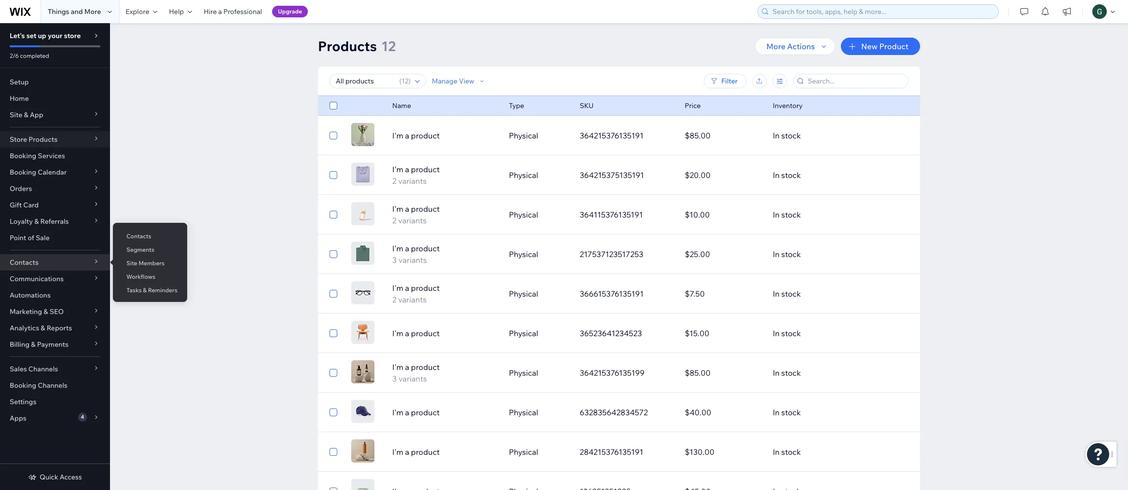 Task type: describe. For each thing, give the bounding box(es) containing it.
payments
[[37, 340, 69, 349]]

marketing
[[10, 308, 42, 316]]

632835642834572
[[580, 408, 648, 418]]

professional
[[224, 7, 262, 16]]

loyalty
[[10, 217, 33, 226]]

4 i'm from the top
[[393, 244, 404, 253]]

i'm a product 2 variants for 364215375135191
[[393, 165, 440, 186]]

1 i'm from the top
[[393, 131, 404, 140]]

seo
[[50, 308, 64, 316]]

i'm a product link for 632835642834572
[[387, 407, 503, 419]]

physical for 364115376135191
[[509, 210, 538, 220]]

of
[[28, 234, 34, 242]]

$85.00 for 364215376135199
[[685, 368, 711, 378]]

up
[[38, 31, 46, 40]]

point
[[10, 234, 26, 242]]

contacts link
[[113, 228, 187, 245]]

apps
[[10, 414, 26, 423]]

services
[[38, 152, 65, 160]]

physical link for 284215376135191
[[503, 441, 574, 464]]

inventory
[[773, 101, 803, 110]]

$20.00 link
[[679, 164, 767, 187]]

physical link for 364115376135191
[[503, 203, 574, 226]]

in stock link for 36523641234523
[[767, 322, 873, 345]]

2 for 364215375135191
[[393, 176, 397, 186]]

& for site
[[24, 111, 28, 119]]

in for 36523641234523
[[773, 329, 780, 338]]

automations
[[10, 291, 51, 300]]

channels for booking channels
[[38, 381, 67, 390]]

contacts for contacts link
[[126, 233, 151, 240]]

physical link for 364215376135199
[[503, 362, 574, 385]]

sku
[[580, 101, 594, 110]]

contacts button
[[0, 254, 110, 271]]

$25.00
[[685, 250, 710, 259]]

364215376135199 link
[[574, 362, 679, 385]]

home link
[[0, 90, 110, 107]]

in stock for 366615376135191
[[773, 289, 801, 299]]

1 product from the top
[[411, 131, 440, 140]]

in stock for 364215376135199
[[773, 368, 801, 378]]

physical link for 36523641234523
[[503, 322, 574, 345]]

i'm a product link for 36523641234523
[[387, 328, 503, 339]]

2 product from the top
[[411, 165, 440, 174]]

setup link
[[0, 74, 110, 90]]

referrals
[[40, 217, 69, 226]]

in stock link for 632835642834572
[[767, 401, 873, 424]]

in stock link for 364115376135191
[[767, 203, 873, 226]]

workflows
[[126, 273, 155, 280]]

quick access button
[[28, 473, 82, 482]]

type
[[509, 101, 524, 110]]

$7.50
[[685, 289, 705, 299]]

view
[[459, 77, 475, 85]]

site members link
[[113, 255, 187, 272]]

physical for 36523641234523
[[509, 329, 538, 338]]

things
[[48, 7, 69, 16]]

stock for 36523641234523
[[782, 329, 801, 338]]

in for 364215376135199
[[773, 368, 780, 378]]

364215376135191 link
[[574, 124, 679, 147]]

marketing & seo
[[10, 308, 64, 316]]

hire
[[204, 7, 217, 16]]

8 i'm from the top
[[393, 408, 404, 418]]

$40.00 link
[[679, 401, 767, 424]]

$20.00
[[685, 170, 711, 180]]

variants for 217537123517253
[[399, 255, 427, 265]]

632835642834572 link
[[574, 401, 679, 424]]

variants for 364215375135191
[[398, 176, 427, 186]]

364115376135191 link
[[574, 203, 679, 226]]

6 product from the top
[[411, 329, 440, 338]]

in stock link for 364215376135199
[[767, 362, 873, 385]]

physical for 364215375135191
[[509, 170, 538, 180]]

marketing & seo button
[[0, 304, 110, 320]]

12 for ( 12 )
[[402, 77, 409, 85]]

& for marketing
[[44, 308, 48, 316]]

loyalty & referrals
[[10, 217, 69, 226]]

in stock for 364215376135191
[[773, 131, 801, 140]]

364215375135191 link
[[574, 164, 679, 187]]

stock for 364215376135191
[[782, 131, 801, 140]]

tasks & reminders link
[[113, 282, 187, 299]]

communications
[[10, 275, 64, 283]]

in for 364215375135191
[[773, 170, 780, 180]]

more actions
[[767, 42, 815, 51]]

3 i'm from the top
[[393, 204, 404, 214]]

things and more
[[48, 7, 101, 16]]

new product button
[[841, 38, 921, 55]]

upgrade button
[[272, 6, 308, 17]]

app
[[30, 111, 43, 119]]

store products button
[[0, 131, 110, 148]]

orders
[[10, 184, 32, 193]]

284215376135191 link
[[574, 441, 679, 464]]

settings
[[10, 398, 36, 407]]

hire a professional
[[204, 7, 262, 16]]

sales channels
[[10, 365, 58, 374]]

gift card
[[10, 201, 39, 210]]

your
[[48, 31, 62, 40]]

products inside 'popup button'
[[29, 135, 58, 144]]

( 12 )
[[400, 77, 411, 85]]

$7.50 link
[[679, 282, 767, 306]]

& for analytics
[[41, 324, 45, 333]]

7 product from the top
[[411, 363, 440, 372]]

4
[[81, 414, 84, 421]]

in stock link for 284215376135191
[[767, 441, 873, 464]]

settings link
[[0, 394, 110, 410]]

in stock link for 217537123517253
[[767, 243, 873, 266]]

i'm a product link for 364215376135191
[[387, 130, 503, 141]]

tasks
[[126, 287, 142, 294]]

variants for 366615376135191
[[398, 295, 427, 305]]

segments
[[126, 246, 154, 253]]

2 i'm from the top
[[393, 165, 404, 174]]

Unsaved view field
[[333, 74, 397, 88]]

new product
[[862, 42, 909, 51]]

Search... field
[[805, 74, 906, 88]]

physical link for 632835642834572
[[503, 401, 574, 424]]

(
[[400, 77, 402, 85]]

366615376135191
[[580, 289, 644, 299]]

sales
[[10, 365, 27, 374]]

filter
[[722, 77, 738, 85]]

physical for 366615376135191
[[509, 289, 538, 299]]

set
[[26, 31, 36, 40]]

364115376135191
[[580, 210, 643, 220]]

in stock for 364215375135191
[[773, 170, 801, 180]]

physical for 632835642834572
[[509, 408, 538, 418]]

booking for booking calendar
[[10, 168, 36, 177]]

$85.00 for 364215376135191
[[685, 131, 711, 140]]

new
[[862, 42, 878, 51]]

7 i'm from the top
[[393, 363, 404, 372]]

quick access
[[40, 473, 82, 482]]

in stock for 364115376135191
[[773, 210, 801, 220]]

manage view
[[432, 77, 475, 85]]

0 vertical spatial products
[[318, 38, 377, 55]]

3 for 364215376135199
[[393, 374, 397, 384]]

upgrade
[[278, 8, 302, 15]]



Task type: locate. For each thing, give the bounding box(es) containing it.
0 horizontal spatial more
[[84, 7, 101, 16]]

1 physical from the top
[[509, 131, 538, 140]]

1 i'm a product 3 variants from the top
[[393, 244, 440, 265]]

1 vertical spatial contacts
[[10, 258, 39, 267]]

i'm a product for 284215376135191
[[393, 448, 440, 457]]

2 variants from the top
[[398, 216, 427, 225]]

i'm a product for 36523641234523
[[393, 329, 440, 338]]

217537123517253
[[580, 250, 644, 259]]

variants for 364215376135199
[[399, 374, 427, 384]]

product
[[880, 42, 909, 51]]

in for 284215376135191
[[773, 448, 780, 457]]

in stock for 217537123517253
[[773, 250, 801, 259]]

site
[[10, 111, 22, 119], [126, 260, 137, 267]]

in stock link for 364215375135191
[[767, 164, 873, 187]]

i'm a product 3 variants for 364215376135199
[[393, 363, 440, 384]]

price
[[685, 101, 701, 110]]

billing & payments
[[10, 340, 69, 349]]

1 vertical spatial site
[[126, 260, 137, 267]]

explore
[[126, 7, 149, 16]]

7 stock from the top
[[782, 368, 801, 378]]

3 physical link from the top
[[503, 203, 574, 226]]

more right and
[[84, 7, 101, 16]]

3 i'm a product link from the top
[[387, 407, 503, 419]]

2 i'm a product 3 variants from the top
[[393, 363, 440, 384]]

1 vertical spatial 12
[[402, 77, 409, 85]]

8 stock from the top
[[782, 408, 801, 418]]

5 variants from the top
[[399, 374, 427, 384]]

channels up the booking channels
[[28, 365, 58, 374]]

284215376135191
[[580, 448, 644, 457]]

9 in stock link from the top
[[767, 441, 873, 464]]

2 i'm a product from the top
[[393, 329, 440, 338]]

booking down store
[[10, 152, 36, 160]]

3 2 from the top
[[393, 295, 397, 305]]

more inside popup button
[[767, 42, 786, 51]]

help
[[169, 7, 184, 16]]

communications button
[[0, 271, 110, 287]]

9 product from the top
[[411, 448, 440, 457]]

6 physical from the top
[[509, 329, 538, 338]]

analytics
[[10, 324, 39, 333]]

$85.00 link up "$20.00" link
[[679, 124, 767, 147]]

7 physical from the top
[[509, 368, 538, 378]]

in stock link for 364215376135191
[[767, 124, 873, 147]]

2 vertical spatial 2
[[393, 295, 397, 305]]

5 i'm from the top
[[393, 283, 404, 293]]

help button
[[163, 0, 198, 23]]

booking up orders
[[10, 168, 36, 177]]

9 in stock from the top
[[773, 448, 801, 457]]

site members
[[126, 260, 165, 267]]

7 in stock link from the top
[[767, 362, 873, 385]]

site for site members
[[126, 260, 137, 267]]

8 in from the top
[[773, 408, 780, 418]]

7 in stock from the top
[[773, 368, 801, 378]]

$130.00 link
[[679, 441, 767, 464]]

booking
[[10, 152, 36, 160], [10, 168, 36, 177], [10, 381, 36, 390]]

orders button
[[0, 181, 110, 197]]

channels down sales channels dropdown button
[[38, 381, 67, 390]]

in for 632835642834572
[[773, 408, 780, 418]]

in stock for 632835642834572
[[773, 408, 801, 418]]

0 vertical spatial more
[[84, 7, 101, 16]]

2 for 364115376135191
[[393, 216, 397, 225]]

channels for sales channels
[[28, 365, 58, 374]]

i'm a product link
[[387, 130, 503, 141], [387, 328, 503, 339], [387, 407, 503, 419], [387, 447, 503, 458]]

booking for booking channels
[[10, 381, 36, 390]]

9 stock from the top
[[782, 448, 801, 457]]

1 horizontal spatial products
[[318, 38, 377, 55]]

physical link for 364215375135191
[[503, 164, 574, 187]]

products
[[318, 38, 377, 55], [29, 135, 58, 144]]

i'm a product 3 variants for 217537123517253
[[393, 244, 440, 265]]

i'm a product 2 variants for 364115376135191
[[393, 204, 440, 225]]

$85.00 link up $40.00 link
[[679, 362, 767, 385]]

in for 364215376135191
[[773, 131, 780, 140]]

in stock for 284215376135191
[[773, 448, 801, 457]]

more left actions
[[767, 42, 786, 51]]

2 i'm a product 2 variants from the top
[[393, 204, 440, 225]]

1 in from the top
[[773, 131, 780, 140]]

contacts for contacts popup button at left bottom
[[10, 258, 39, 267]]

more actions button
[[755, 38, 836, 55]]

& left app
[[24, 111, 28, 119]]

7 physical link from the top
[[503, 362, 574, 385]]

5 in stock from the top
[[773, 289, 801, 299]]

$85.00 link for 364215376135199
[[679, 362, 767, 385]]

4 in from the top
[[773, 250, 780, 259]]

in for 217537123517253
[[773, 250, 780, 259]]

booking inside popup button
[[10, 168, 36, 177]]

& for billing
[[31, 340, 35, 349]]

9 i'm from the top
[[393, 448, 404, 457]]

1 3 from the top
[[393, 255, 397, 265]]

product
[[411, 131, 440, 140], [411, 165, 440, 174], [411, 204, 440, 214], [411, 244, 440, 253], [411, 283, 440, 293], [411, 329, 440, 338], [411, 363, 440, 372], [411, 408, 440, 418], [411, 448, 440, 457]]

1 $85.00 from the top
[[685, 131, 711, 140]]

4 physical link from the top
[[503, 243, 574, 266]]

$130.00
[[685, 448, 715, 457]]

0 vertical spatial 2
[[393, 176, 397, 186]]

4 product from the top
[[411, 244, 440, 253]]

5 stock from the top
[[782, 289, 801, 299]]

2 vertical spatial booking
[[10, 381, 36, 390]]

12 up unsaved view field
[[382, 38, 396, 55]]

7 in from the top
[[773, 368, 780, 378]]

& inside popup button
[[44, 308, 48, 316]]

physical for 364215376135199
[[509, 368, 538, 378]]

3 stock from the top
[[782, 210, 801, 220]]

5 physical link from the top
[[503, 282, 574, 306]]

2 physical link from the top
[[503, 164, 574, 187]]

9 physical from the top
[[509, 448, 538, 457]]

stock for 364115376135191
[[782, 210, 801, 220]]

1 vertical spatial channels
[[38, 381, 67, 390]]

products up unsaved view field
[[318, 38, 377, 55]]

2 2 from the top
[[393, 216, 397, 225]]

booking calendar button
[[0, 164, 110, 181]]

stock for 284215376135191
[[782, 448, 801, 457]]

& inside dropdown button
[[41, 324, 45, 333]]

in stock
[[773, 131, 801, 140], [773, 170, 801, 180], [773, 210, 801, 220], [773, 250, 801, 259], [773, 289, 801, 299], [773, 329, 801, 338], [773, 368, 801, 378], [773, 408, 801, 418], [773, 448, 801, 457]]

9 in from the top
[[773, 448, 780, 457]]

store
[[10, 135, 27, 144]]

6 in stock from the top
[[773, 329, 801, 338]]

analytics & reports
[[10, 324, 72, 333]]

& right loyalty
[[34, 217, 39, 226]]

6 in from the top
[[773, 329, 780, 338]]

0 horizontal spatial 12
[[382, 38, 396, 55]]

1 horizontal spatial more
[[767, 42, 786, 51]]

1 vertical spatial booking
[[10, 168, 36, 177]]

1 vertical spatial i'm a product 2 variants
[[393, 204, 440, 225]]

1 vertical spatial 2
[[393, 216, 397, 225]]

and
[[71, 7, 83, 16]]

4 i'm a product link from the top
[[387, 447, 503, 458]]

i'm a product for 632835642834572
[[393, 408, 440, 418]]

physical link for 217537123517253
[[503, 243, 574, 266]]

2 vertical spatial i'm a product 2 variants
[[393, 283, 440, 305]]

hire a professional link
[[198, 0, 268, 23]]

physical for 284215376135191
[[509, 448, 538, 457]]

0 vertical spatial 3
[[393, 255, 397, 265]]

2 $85.00 from the top
[[685, 368, 711, 378]]

3 in stock from the top
[[773, 210, 801, 220]]

loyalty & referrals button
[[0, 213, 110, 230]]

366615376135191 link
[[574, 282, 679, 306]]

contacts inside popup button
[[10, 258, 39, 267]]

quick
[[40, 473, 58, 482]]

2 physical from the top
[[509, 170, 538, 180]]

i'm a product 2 variants
[[393, 165, 440, 186], [393, 204, 440, 225], [393, 283, 440, 305]]

& right the billing
[[31, 340, 35, 349]]

1 horizontal spatial site
[[126, 260, 137, 267]]

manage
[[432, 77, 458, 85]]

$85.00 link
[[679, 124, 767, 147], [679, 362, 767, 385]]

5 in from the top
[[773, 289, 780, 299]]

i'm a product for 364215376135191
[[393, 131, 440, 140]]

36523641234523 link
[[574, 322, 679, 345]]

0 vertical spatial channels
[[28, 365, 58, 374]]

1 vertical spatial more
[[767, 42, 786, 51]]

2 $85.00 link from the top
[[679, 362, 767, 385]]

Search for tools, apps, help & more... field
[[770, 5, 996, 18]]

1 in stock from the top
[[773, 131, 801, 140]]

1 horizontal spatial 12
[[402, 77, 409, 85]]

1 vertical spatial $85.00 link
[[679, 362, 767, 385]]

stock for 366615376135191
[[782, 289, 801, 299]]

& left reports
[[41, 324, 45, 333]]

in stock link for 366615376135191
[[767, 282, 873, 306]]

0 vertical spatial booking
[[10, 152, 36, 160]]

in
[[773, 131, 780, 140], [773, 170, 780, 180], [773, 210, 780, 220], [773, 250, 780, 259], [773, 289, 780, 299], [773, 329, 780, 338], [773, 368, 780, 378], [773, 408, 780, 418], [773, 448, 780, 457]]

8 in stock link from the top
[[767, 401, 873, 424]]

physical for 217537123517253
[[509, 250, 538, 259]]

3 in from the top
[[773, 210, 780, 220]]

stock for 364215375135191
[[782, 170, 801, 180]]

$85.00 up $40.00
[[685, 368, 711, 378]]

5 physical from the top
[[509, 289, 538, 299]]

variants for 364115376135191
[[398, 216, 427, 225]]

8 physical link from the top
[[503, 401, 574, 424]]

0 vertical spatial contacts
[[126, 233, 151, 240]]

0 vertical spatial i'm a product 2 variants
[[393, 165, 440, 186]]

in for 366615376135191
[[773, 289, 780, 299]]

1 i'm a product link from the top
[[387, 130, 503, 141]]

& inside dropdown button
[[34, 217, 39, 226]]

& for tasks
[[143, 287, 147, 294]]

1 horizontal spatial contacts
[[126, 233, 151, 240]]

site & app
[[10, 111, 43, 119]]

1 2 from the top
[[393, 176, 397, 186]]

4 variants from the top
[[398, 295, 427, 305]]

site & app button
[[0, 107, 110, 123]]

physical link for 364215376135191
[[503, 124, 574, 147]]

0 horizontal spatial site
[[10, 111, 22, 119]]

8 in stock from the top
[[773, 408, 801, 418]]

0 vertical spatial $85.00
[[685, 131, 711, 140]]

217537123517253 link
[[574, 243, 679, 266]]

4 in stock from the top
[[773, 250, 801, 259]]

1 variants from the top
[[398, 176, 427, 186]]

2 in from the top
[[773, 170, 780, 180]]

reports
[[47, 324, 72, 333]]

4 stock from the top
[[782, 250, 801, 259]]

1 vertical spatial i'm a product 3 variants
[[393, 363, 440, 384]]

12 up name
[[402, 77, 409, 85]]

$85.00 down price
[[685, 131, 711, 140]]

segments link
[[113, 242, 187, 258]]

channels inside dropdown button
[[28, 365, 58, 374]]

contacts up communications
[[10, 258, 39, 267]]

3 i'm a product 2 variants from the top
[[393, 283, 440, 305]]

physical
[[509, 131, 538, 140], [509, 170, 538, 180], [509, 210, 538, 220], [509, 250, 538, 259], [509, 289, 538, 299], [509, 329, 538, 338], [509, 368, 538, 378], [509, 408, 538, 418], [509, 448, 538, 457]]

2/6 completed
[[10, 52, 49, 59]]

contacts up segments
[[126, 233, 151, 240]]

in stock for 36523641234523
[[773, 329, 801, 338]]

i'm a product link for 284215376135191
[[387, 447, 503, 458]]

4 in stock link from the top
[[767, 243, 873, 266]]

1 vertical spatial 3
[[393, 374, 397, 384]]

booking channels
[[10, 381, 67, 390]]

stock for 632835642834572
[[782, 408, 801, 418]]

sidebar element
[[0, 23, 110, 491]]

$85.00
[[685, 131, 711, 140], [685, 368, 711, 378]]

booking up settings
[[10, 381, 36, 390]]

$15.00 link
[[679, 322, 767, 345]]

physical link for 366615376135191
[[503, 282, 574, 306]]

reminders
[[148, 287, 178, 294]]

0 vertical spatial 12
[[382, 38, 396, 55]]

& left seo
[[44, 308, 48, 316]]

1 booking from the top
[[10, 152, 36, 160]]

2 stock from the top
[[782, 170, 801, 180]]

booking for booking services
[[10, 152, 36, 160]]

8 product from the top
[[411, 408, 440, 418]]

1 stock from the top
[[782, 131, 801, 140]]

364215376135191
[[580, 131, 644, 140]]

filter button
[[704, 74, 747, 88]]

4 i'm a product from the top
[[393, 448, 440, 457]]

3 i'm a product from the top
[[393, 408, 440, 418]]

let's set up your store
[[10, 31, 81, 40]]

workflows link
[[113, 269, 187, 285]]

3 variants from the top
[[399, 255, 427, 265]]

physical for 364215376135191
[[509, 131, 538, 140]]

i'm a product 2 variants for 366615376135191
[[393, 283, 440, 305]]

0 horizontal spatial contacts
[[10, 258, 39, 267]]

6 i'm from the top
[[393, 329, 404, 338]]

home
[[10, 94, 29, 103]]

& for loyalty
[[34, 217, 39, 226]]

automations link
[[0, 287, 110, 304]]

point of sale
[[10, 234, 50, 242]]

1 vertical spatial products
[[29, 135, 58, 144]]

2 in stock from the top
[[773, 170, 801, 180]]

6 in stock link from the top
[[767, 322, 873, 345]]

5 in stock link from the top
[[767, 282, 873, 306]]

tasks & reminders
[[126, 287, 178, 294]]

access
[[60, 473, 82, 482]]

1 in stock link from the top
[[767, 124, 873, 147]]

2 i'm a product link from the top
[[387, 328, 503, 339]]

9 physical link from the top
[[503, 441, 574, 464]]

1 vertical spatial $85.00
[[685, 368, 711, 378]]

name
[[393, 101, 411, 110]]

0 vertical spatial $85.00 link
[[679, 124, 767, 147]]

site down home
[[10, 111, 22, 119]]

)
[[409, 77, 411, 85]]

2/6
[[10, 52, 19, 59]]

5 product from the top
[[411, 283, 440, 293]]

billing & payments button
[[0, 337, 110, 353]]

364215376135199
[[580, 368, 645, 378]]

site down segments
[[126, 260, 137, 267]]

products up booking services
[[29, 135, 58, 144]]

0 vertical spatial site
[[10, 111, 22, 119]]

4 physical from the top
[[509, 250, 538, 259]]

2 3 from the top
[[393, 374, 397, 384]]

& right tasks
[[143, 287, 147, 294]]

let's
[[10, 31, 25, 40]]

12 for products 12
[[382, 38, 396, 55]]

variants
[[398, 176, 427, 186], [398, 216, 427, 225], [399, 255, 427, 265], [398, 295, 427, 305], [399, 374, 427, 384]]

2 in stock link from the top
[[767, 164, 873, 187]]

2 for 366615376135191
[[393, 295, 397, 305]]

0 horizontal spatial products
[[29, 135, 58, 144]]

booking channels link
[[0, 378, 110, 394]]

3 in stock link from the top
[[767, 203, 873, 226]]

3 for 217537123517253
[[393, 255, 397, 265]]

site inside popup button
[[10, 111, 22, 119]]

more
[[84, 7, 101, 16], [767, 42, 786, 51]]

1 i'm a product from the top
[[393, 131, 440, 140]]

3 product from the top
[[411, 204, 440, 214]]

1 i'm a product 2 variants from the top
[[393, 165, 440, 186]]

stock for 217537123517253
[[782, 250, 801, 259]]

1 $85.00 link from the top
[[679, 124, 767, 147]]

i'm
[[393, 131, 404, 140], [393, 165, 404, 174], [393, 204, 404, 214], [393, 244, 404, 253], [393, 283, 404, 293], [393, 329, 404, 338], [393, 363, 404, 372], [393, 408, 404, 418], [393, 448, 404, 457]]

6 stock from the top
[[782, 329, 801, 338]]

stock for 364215376135199
[[782, 368, 801, 378]]

3 booking from the top
[[10, 381, 36, 390]]

2 booking from the top
[[10, 168, 36, 177]]

0 vertical spatial i'm a product 3 variants
[[393, 244, 440, 265]]

8 physical from the top
[[509, 408, 538, 418]]

None checkbox
[[330, 130, 337, 141], [330, 169, 337, 181], [330, 249, 337, 260], [330, 447, 337, 458], [330, 130, 337, 141], [330, 169, 337, 181], [330, 249, 337, 260], [330, 447, 337, 458]]

$85.00 link for 364215376135191
[[679, 124, 767, 147]]

products 12
[[318, 38, 396, 55]]

3 physical from the top
[[509, 210, 538, 220]]

in for 364115376135191
[[773, 210, 780, 220]]

3
[[393, 255, 397, 265], [393, 374, 397, 384]]

None checkbox
[[330, 100, 337, 112], [330, 209, 337, 221], [330, 288, 337, 300], [330, 328, 337, 339], [330, 367, 337, 379], [330, 407, 337, 419], [330, 486, 337, 491], [330, 100, 337, 112], [330, 209, 337, 221], [330, 288, 337, 300], [330, 328, 337, 339], [330, 367, 337, 379], [330, 407, 337, 419], [330, 486, 337, 491]]

booking calendar
[[10, 168, 67, 177]]

point of sale link
[[0, 230, 110, 246]]

site for site & app
[[10, 111, 22, 119]]

36523641234523
[[580, 329, 642, 338]]



Task type: vqa. For each thing, say whether or not it's contained in the screenshot.
site.
no



